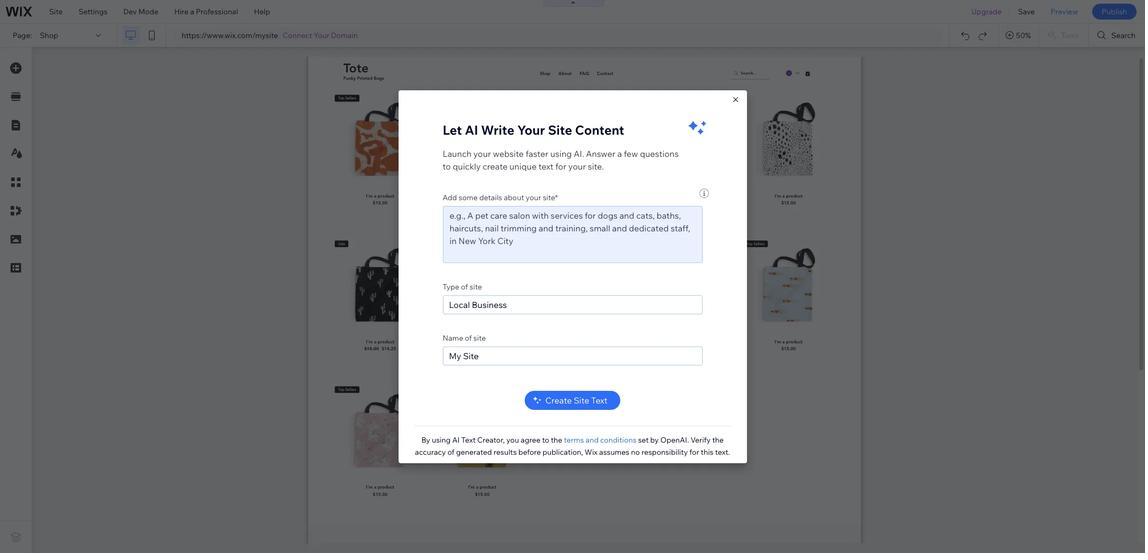 Task type: vqa. For each thing, say whether or not it's contained in the screenshot.
Add some details about your site*
yes



Task type: locate. For each thing, give the bounding box(es) containing it.
1 vertical spatial to
[[542, 435, 550, 445]]

1 vertical spatial of
[[465, 333, 472, 343]]

your down ai.
[[569, 161, 586, 171]]

let ai write your site content
[[443, 122, 625, 138]]

0 horizontal spatial text
[[462, 435, 476, 445]]

0 horizontal spatial to
[[443, 161, 451, 171]]

site*
[[543, 193, 558, 202]]

to down launch
[[443, 161, 451, 171]]

ai
[[465, 122, 479, 138], [453, 435, 460, 445]]

create
[[483, 161, 508, 171]]

set by openai. verify the accuracy of generated results before publication, wix assumes no responsibility for this text.
[[415, 435, 731, 457]]

0 vertical spatial using
[[551, 148, 572, 159]]

of inside set by openai. verify the accuracy of generated results before publication, wix assumes no responsibility for this text.
[[448, 447, 455, 457]]

for for this
[[690, 447, 700, 457]]

2 the from the left
[[713, 435, 724, 445]]

of for type
[[461, 282, 468, 291]]

1 horizontal spatial your
[[526, 193, 541, 202]]

professional
[[196, 7, 238, 16]]

text
[[539, 161, 554, 171]]

0 horizontal spatial the
[[551, 435, 563, 445]]

answer
[[586, 148, 616, 159]]

the up publication,
[[551, 435, 563, 445]]

2 vertical spatial site
[[574, 395, 590, 405]]

your up create
[[474, 148, 491, 159]]

2 vertical spatial of
[[448, 447, 455, 457]]

0 horizontal spatial ai
[[453, 435, 460, 445]]

of for name
[[465, 333, 472, 343]]

add some details about your site*
[[443, 193, 558, 202]]

mode
[[138, 7, 159, 16]]

text up "generated"
[[462, 435, 476, 445]]

let
[[443, 122, 462, 138]]

0 horizontal spatial for
[[556, 161, 567, 171]]

1 vertical spatial a
[[618, 148, 622, 159]]

details
[[480, 193, 503, 202]]

0 horizontal spatial your
[[474, 148, 491, 159]]

your
[[314, 31, 330, 40], [518, 122, 545, 138]]

using right by
[[432, 435, 451, 445]]

1 vertical spatial site
[[548, 122, 573, 138]]

hire
[[174, 7, 189, 16]]

site for name of site
[[474, 333, 486, 343]]

the
[[551, 435, 563, 445], [713, 435, 724, 445]]

add
[[443, 193, 457, 202]]

for left this
[[690, 447, 700, 457]]

site
[[470, 282, 482, 291], [474, 333, 486, 343]]

wix
[[585, 447, 598, 457]]

hire a professional
[[174, 7, 238, 16]]

1 horizontal spatial for
[[690, 447, 700, 457]]

create
[[546, 395, 572, 405]]

text inside 'button'
[[592, 395, 608, 405]]

2 horizontal spatial site
[[574, 395, 590, 405]]

publish button
[[1093, 4, 1137, 20]]

ai up "generated"
[[453, 435, 460, 445]]

your
[[474, 148, 491, 159], [569, 161, 586, 171], [526, 193, 541, 202]]

0 vertical spatial a
[[190, 7, 194, 16]]

name of site
[[443, 333, 486, 343]]

of right accuracy
[[448, 447, 455, 457]]

to right agree
[[542, 435, 550, 445]]

for inside set by openai. verify the accuracy of generated results before publication, wix assumes no responsibility for this text.
[[690, 447, 700, 457]]

1 horizontal spatial text
[[592, 395, 608, 405]]

site up shop
[[49, 7, 63, 16]]

and
[[586, 435, 599, 445]]

1 horizontal spatial a
[[618, 148, 622, 159]]

0 vertical spatial to
[[443, 161, 451, 171]]

questions
[[640, 148, 679, 159]]

site
[[49, 7, 63, 16], [548, 122, 573, 138], [574, 395, 590, 405]]

generated
[[456, 447, 492, 457]]

a right hire in the top left of the page
[[190, 7, 194, 16]]

1 vertical spatial using
[[432, 435, 451, 445]]

50% button
[[1000, 24, 1039, 47]]

a
[[190, 7, 194, 16], [618, 148, 622, 159]]

1 horizontal spatial using
[[551, 148, 572, 159]]

50%
[[1017, 31, 1032, 40]]

upgrade
[[972, 7, 1002, 16]]

your left site*
[[526, 193, 541, 202]]

of right type
[[461, 282, 468, 291]]

using left ai.
[[551, 148, 572, 159]]

site.
[[588, 161, 604, 171]]

0 vertical spatial of
[[461, 282, 468, 291]]

launch your website faster using ai. answer a few questions to quickly create unique text for your site.
[[443, 148, 679, 171]]

ai.
[[574, 148, 585, 159]]

1 vertical spatial your
[[518, 122, 545, 138]]

0 horizontal spatial site
[[49, 7, 63, 16]]

1 vertical spatial text
[[462, 435, 476, 445]]

write
[[481, 122, 515, 138]]

creator,
[[478, 435, 505, 445]]

ai right let
[[465, 122, 479, 138]]

for right text on the left top
[[556, 161, 567, 171]]

1 vertical spatial your
[[569, 161, 586, 171]]

using
[[551, 148, 572, 159], [432, 435, 451, 445]]

0 vertical spatial for
[[556, 161, 567, 171]]

dev mode
[[123, 7, 159, 16]]

0 vertical spatial text
[[592, 395, 608, 405]]

site right 'create'
[[574, 395, 590, 405]]

to inside launch your website faster using ai. answer a few questions to quickly create unique text for your site.
[[443, 161, 451, 171]]

help
[[254, 7, 270, 16]]

1 vertical spatial site
[[474, 333, 486, 343]]

shop
[[40, 31, 58, 40]]

site up launch your website faster using ai. answer a few questions to quickly create unique text for your site.
[[548, 122, 573, 138]]

site inside 'button'
[[574, 395, 590, 405]]

no
[[631, 447, 640, 457]]

1 vertical spatial for
[[690, 447, 700, 457]]

site right name
[[474, 333, 486, 343]]

about
[[504, 193, 524, 202]]

the up text. on the right bottom of the page
[[713, 435, 724, 445]]

0 vertical spatial ai
[[465, 122, 479, 138]]

1 horizontal spatial the
[[713, 435, 724, 445]]

your left domain
[[314, 31, 330, 40]]

text up terms and conditions button
[[592, 395, 608, 405]]

your up faster
[[518, 122, 545, 138]]

search button
[[1090, 24, 1146, 47]]

0 vertical spatial site
[[49, 7, 63, 16]]

type
[[443, 282, 460, 291]]

0 horizontal spatial your
[[314, 31, 330, 40]]

quickly
[[453, 161, 481, 171]]

verify
[[691, 435, 711, 445]]

terms and conditions button
[[564, 435, 637, 445]]

site right type
[[470, 282, 482, 291]]

of right name
[[465, 333, 472, 343]]

0 horizontal spatial a
[[190, 7, 194, 16]]

0 vertical spatial your
[[474, 148, 491, 159]]

to
[[443, 161, 451, 171], [542, 435, 550, 445]]

text
[[592, 395, 608, 405], [462, 435, 476, 445]]

1 vertical spatial ai
[[453, 435, 460, 445]]

accuracy
[[415, 447, 446, 457]]

1 horizontal spatial to
[[542, 435, 550, 445]]

create site text
[[546, 395, 608, 405]]

save button
[[1011, 0, 1043, 23]]

assumes
[[600, 447, 630, 457]]

of
[[461, 282, 468, 291], [465, 333, 472, 343], [448, 447, 455, 457]]

0 vertical spatial site
[[470, 282, 482, 291]]

by
[[422, 435, 430, 445]]

for inside launch your website faster using ai. answer a few questions to quickly create unique text for your site.
[[556, 161, 567, 171]]

a left few
[[618, 148, 622, 159]]

1 horizontal spatial your
[[518, 122, 545, 138]]

for
[[556, 161, 567, 171], [690, 447, 700, 457]]

tools
[[1062, 31, 1080, 40]]

https://www.wix.com/mysite connect your domain
[[182, 31, 358, 40]]



Task type: describe. For each thing, give the bounding box(es) containing it.
responsibility
[[642, 447, 688, 457]]

save
[[1019, 7, 1036, 16]]

2 horizontal spatial your
[[569, 161, 586, 171]]

by
[[651, 435, 659, 445]]

publication,
[[543, 447, 583, 457]]

publish
[[1102, 7, 1128, 16]]

1 horizontal spatial ai
[[465, 122, 479, 138]]

type of site
[[443, 282, 482, 291]]

before
[[519, 447, 541, 457]]

the inside set by openai. verify the accuracy of generated results before publication, wix assumes no responsibility for this text.
[[713, 435, 724, 445]]

launch
[[443, 148, 472, 159]]

this
[[701, 447, 714, 457]]

settings
[[79, 7, 107, 16]]

results
[[494, 447, 517, 457]]

preview
[[1051, 7, 1079, 16]]

a inside launch your website faster using ai. answer a few questions to quickly create unique text for your site.
[[618, 148, 622, 159]]

using inside launch your website faster using ai. answer a few questions to quickly create unique text for your site.
[[551, 148, 572, 159]]

unique
[[510, 161, 537, 171]]

terms
[[564, 435, 584, 445]]

name
[[443, 333, 464, 343]]

faster
[[526, 148, 549, 159]]

https://www.wix.com/mysite
[[182, 31, 278, 40]]

for for your
[[556, 161, 567, 171]]

create site text button
[[525, 391, 621, 410]]

domain
[[331, 31, 358, 40]]

e.g., A pet care salon with services for dogs and cats, baths, haircuts, nail trimming and training, small and dedicated staff, in New York City text field
[[443, 206, 703, 263]]

0 horizontal spatial using
[[432, 435, 451, 445]]

1 the from the left
[[551, 435, 563, 445]]

by using ai text creator, you agree to the terms and conditions
[[422, 435, 637, 445]]

2 vertical spatial your
[[526, 193, 541, 202]]

site for type of site
[[470, 282, 482, 291]]

few
[[624, 148, 638, 159]]

content
[[575, 122, 625, 138]]

dev
[[123, 7, 137, 16]]

preview button
[[1043, 0, 1087, 23]]

agree
[[521, 435, 541, 445]]

set
[[639, 435, 649, 445]]

tooltip image
[[700, 279, 709, 288]]

conditions
[[601, 435, 637, 445]]

connect
[[283, 31, 312, 40]]

some
[[459, 193, 478, 202]]

you
[[507, 435, 519, 445]]

1 horizontal spatial site
[[548, 122, 573, 138]]

tools button
[[1040, 24, 1089, 47]]

0 vertical spatial your
[[314, 31, 330, 40]]

text.
[[716, 447, 731, 457]]

openai.
[[661, 435, 689, 445]]

Fluffy Tails text field
[[443, 346, 703, 365]]

Pet Care Provider text field
[[443, 295, 703, 314]]

website
[[493, 148, 524, 159]]

search
[[1112, 31, 1136, 40]]



